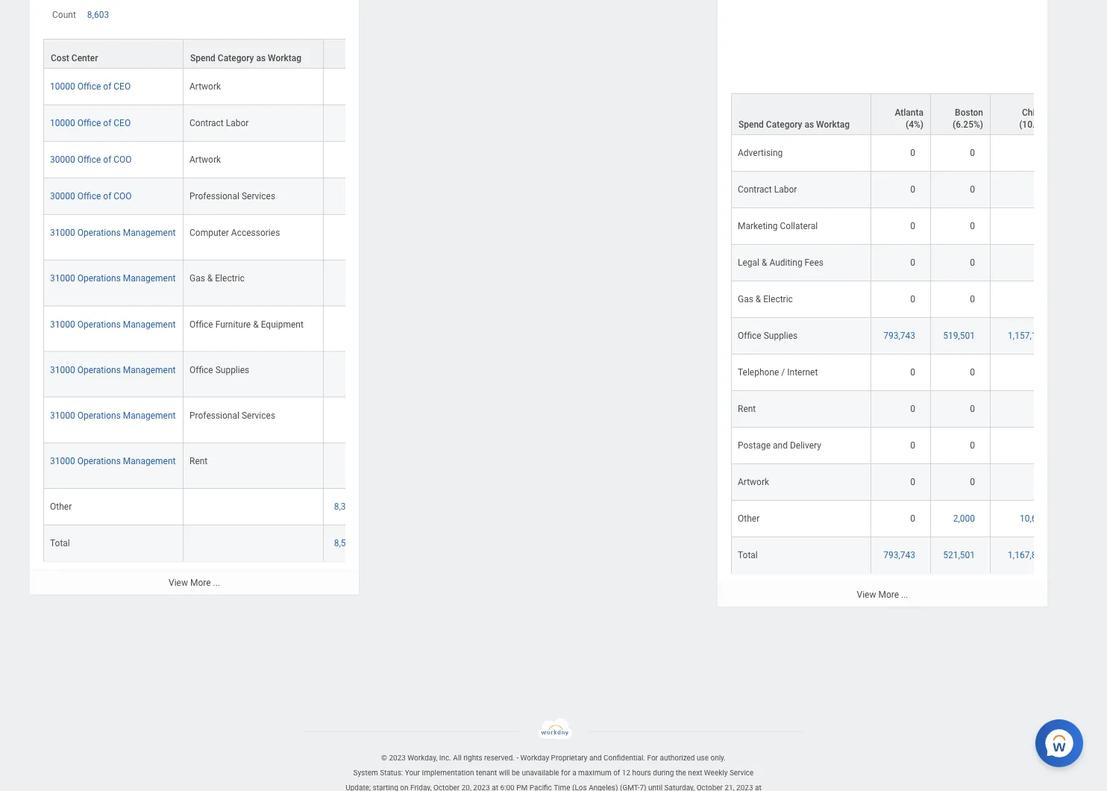 Task type: describe. For each thing, give the bounding box(es) containing it.
(los
[[573, 783, 587, 791]]

spend category as worktag button for spend category as worktag "column header" in supplier invoice transaction tax codes by spend categories element
[[732, 168, 871, 208]]

10000 office of ceo link for contract labor
[[50, 115, 131, 128]]

row containing advertising
[[731, 209, 1108, 246]]

other element
[[50, 498, 72, 512]]

31000 for office furniture & equipment
[[50, 319, 75, 329]]

contract for the top contract labor element
[[190, 118, 224, 128]]

of inside © 2023 workday, inc. all rights reserved. - workday proprietary and confidential. for authorized use only. system status: your implementation tenant will be unavailable for a maximum of 12 hours during the next weekly service update; starting on friday, october 20, 2023 at 6:00 pm pacific time (los angeles) (gmt-7) until saturday, october 21, 2023 a
[[614, 768, 620, 777]]

worktag inside supplier invoice transaction tax codes by spend categories element
[[817, 194, 850, 204]]

row containing rent
[[731, 465, 1108, 502]]

10,622
[[1020, 588, 1047, 598]]

hours
[[633, 768, 651, 777]]

tenant
[[476, 768, 497, 777]]

will
[[499, 768, 510, 777]]

(6.25%)
[[953, 194, 984, 204]]

rent inside supplier invoices by cost center and spend category with count of prepaid lines element
[[190, 455, 208, 466]]

view more ... link
[[30, 570, 359, 595]]

31000 operations management for gas & electric
[[50, 273, 176, 283]]

row containing marketing collateral
[[731, 282, 1108, 319]]

boston
[[955, 182, 984, 192]]

10000 office of ceo link for artwork
[[50, 78, 131, 91]]

5 no image from the top
[[330, 455, 365, 467]]

supplier invoices by cost center and spend category with count of prepaid lines element
[[30, 0, 455, 595]]

row containing postage and delivery
[[731, 502, 1108, 538]]

/
[[782, 441, 785, 452]]

31000 for gas & electric
[[50, 273, 75, 283]]

of for contract labor
[[103, 118, 111, 128]]

chicago (10.25%) image for row containing artwork
[[997, 550, 1056, 562]]

be
[[512, 768, 520, 777]]

spend category as worktag column header inside supplier invoices by cost center and spend category with count of prepaid lines element
[[184, 38, 324, 69]]

count
[[52, 9, 76, 20]]

saturday,
[[665, 783, 695, 791]]

on
[[400, 783, 409, 791]]

as inside supplier invoice transaction tax codes by spend categories element
[[805, 194, 814, 204]]

row containing office supplies
[[731, 392, 1108, 429]]

update;
[[346, 783, 371, 791]]

0 vertical spatial contract labor element
[[190, 115, 249, 128]]

legal
[[738, 332, 760, 342]]

view more ...
[[169, 577, 220, 588]]

auditing
[[770, 332, 803, 342]]

ceo for artwork
[[114, 81, 131, 91]]

0 vertical spatial artwork element
[[190, 78, 221, 91]]

gas for rightmost the gas & electric element
[[738, 368, 754, 379]]

delivery
[[790, 515, 822, 525]]

8,603 button
[[87, 8, 111, 20]]

footer containing © 2023 workday, inc. all rights reserved. - workday proprietary and confidential. for authorized use only. system status: your implementation tenant will be unavailable for a maximum of 12 hours during the next weekly service update; starting on friday, october 20, 2023 at 6:00 pm pacific time (los angeles) (gmt-7) until saturday, october 21, 2023 a
[[0, 718, 1108, 791]]

31000 for computer accessories
[[50, 227, 75, 238]]

legal & auditing fees element
[[738, 329, 824, 342]]

519,501 button
[[944, 404, 978, 416]]

for
[[647, 753, 658, 762]]

until
[[649, 783, 663, 791]]

maximum
[[578, 768, 612, 777]]

...
[[213, 577, 220, 588]]

10,622 button
[[1020, 587, 1049, 599]]

chicago
[[1023, 182, 1055, 192]]

use
[[697, 753, 709, 762]]

no image for artwork
[[330, 80, 365, 92]]

2 no image from the top
[[330, 227, 365, 239]]

category for spend category as worktag "column header" inside the supplier invoices by cost center and spend category with count of prepaid lines element
[[218, 53, 254, 63]]

1,157,181 button
[[1008, 404, 1049, 416]]

more
[[190, 577, 211, 588]]

0 horizontal spatial rent element
[[190, 453, 208, 466]]

31000 operations management link for professional services
[[50, 407, 176, 420]]

cost
[[51, 53, 69, 63]]

7)
[[640, 783, 647, 791]]

atlanta (4%)
[[895, 182, 924, 204]]

next
[[688, 768, 703, 777]]

advertising element
[[738, 219, 783, 232]]

no image inside the total row
[[330, 537, 365, 549]]

30000 office of coo for 1st 30000 office of coo link from the bottom of the supplier invoices by cost center and spend category with count of prepaid lines element
[[50, 191, 132, 201]]

chicago (10.25%) button
[[991, 168, 1062, 208]]

system
[[353, 768, 378, 777]]

chicago (10.25%) image for row containing legal & auditing fees
[[997, 331, 1056, 343]]

0 horizontal spatial gas & electric element
[[190, 270, 245, 283]]

boston (6.25%) column header
[[931, 167, 991, 210]]

authorized
[[660, 753, 695, 762]]

the
[[676, 768, 687, 777]]

service
[[730, 768, 754, 777]]

2 30000 office of coo link from the top
[[50, 188, 132, 201]]

workday
[[521, 753, 549, 762]]

pacific
[[530, 783, 552, 791]]

friday,
[[411, 783, 432, 791]]

(10.25%)
[[1020, 194, 1055, 204]]

equipment
[[261, 319, 304, 329]]

no
[[353, 53, 364, 63]]

gas for leftmost the gas & electric element
[[190, 273, 205, 283]]

chicago (10.25%) image for row containing telephone / internet
[[997, 441, 1056, 453]]

row containing artwork
[[731, 538, 1108, 575]]

fees
[[805, 332, 824, 342]]

postage and delivery
[[738, 515, 822, 525]]

31000 operations management for professional services
[[50, 410, 176, 420]]

postage
[[738, 515, 771, 525]]

professional for 30000 office of coo
[[190, 191, 240, 201]]

10000 office of ceo for artwork
[[50, 81, 131, 91]]

10000 for contract labor
[[50, 118, 75, 128]]

labor for the rightmost contract labor element
[[775, 258, 797, 269]]

services for 31000 operations management
[[242, 410, 275, 420]]

(4%)
[[906, 194, 924, 204]]

workday,
[[408, 753, 438, 762]]

spend inside supplier invoice transaction tax codes by spend categories element
[[739, 194, 764, 204]]

computer
[[190, 227, 229, 238]]

10000 office of ceo for contract labor
[[50, 118, 131, 128]]

8,603
[[87, 9, 109, 20]]

cost center column header
[[43, 38, 184, 69]]

20,
[[462, 783, 472, 791]]

office supplies inside supplier invoices by cost center and spend category with count of prepaid lines element
[[190, 364, 249, 375]]

793,743 button
[[884, 404, 918, 416]]

spend inside supplier invoices by cost center and spend category with count of prepaid lines element
[[190, 53, 216, 63]]

3 no image from the top
[[330, 318, 365, 330]]

office inside "element"
[[190, 319, 213, 329]]

chicago (10.25%) image for row containing rent
[[997, 477, 1056, 489]]

professional services for 31000 operations management
[[190, 410, 275, 420]]

unavailable
[[522, 768, 560, 777]]

30000 office of coo for 2nd 30000 office of coo link from the bottom of the supplier invoices by cost center and spend category with count of prepaid lines element
[[50, 154, 132, 165]]

31000 for office supplies
[[50, 364, 75, 375]]

© 2023 workday, inc. all rights reserved. - workday proprietary and confidential. for authorized use only. system status: your implementation tenant will be unavailable for a maximum of 12 hours during the next weekly service update; starting on friday, october 20, 2023 at 6:00 pm pacific time (los angeles) (gmt-7) until saturday, october 21, 2023 a
[[346, 753, 762, 791]]

21,
[[725, 783, 735, 791]]

telephone / internet
[[738, 441, 818, 452]]

marketing
[[738, 295, 778, 306]]

-
[[517, 753, 519, 762]]

chicago (10.25%) image for row containing advertising
[[997, 221, 1056, 233]]

1 no image from the top
[[330, 153, 365, 165]]

1 horizontal spatial gas & electric element
[[738, 365, 793, 379]]

2 30000 from the top
[[50, 191, 75, 201]]

management for computer accessories
[[123, 227, 176, 238]]

accessories
[[231, 227, 280, 238]]

office furniture & equipment
[[190, 319, 304, 329]]

coo for 2nd 30000 office of coo link from the bottom of the supplier invoices by cost center and spend category with count of prepaid lines element
[[114, 154, 132, 165]]

no image inside 'other' 'row'
[[330, 500, 365, 512]]

contract for the rightmost contract labor element
[[738, 258, 772, 269]]

labor for the top contract labor element
[[226, 118, 249, 128]]

no button
[[324, 39, 371, 68]]

view
[[169, 577, 188, 588]]

other
[[50, 501, 72, 512]]

31000 for rent
[[50, 455, 75, 466]]

weekly
[[704, 768, 728, 777]]

1 30000 from the top
[[50, 154, 75, 165]]

your
[[405, 768, 420, 777]]

pm
[[517, 783, 528, 791]]

1 30000 office of coo link from the top
[[50, 151, 132, 165]]

advertising
[[738, 222, 783, 232]]

of for artwork
[[103, 81, 111, 91]]

31000 for professional services
[[50, 410, 75, 420]]

2 october from the left
[[697, 783, 723, 791]]

31000 operations management for rent
[[50, 455, 176, 466]]

furniture
[[215, 319, 251, 329]]

marketing collateral
[[738, 295, 818, 306]]

boston (6.25%) button
[[931, 168, 990, 208]]

10000 for artwork
[[50, 81, 75, 91]]

31000 operations management link for gas & electric
[[50, 270, 176, 283]]



Task type: vqa. For each thing, say whether or not it's contained in the screenshot.


Task type: locate. For each thing, give the bounding box(es) containing it.
1 vertical spatial 30000 office of coo link
[[50, 188, 132, 201]]

1 horizontal spatial office supplies element
[[738, 402, 798, 415]]

0 vertical spatial electric
[[215, 273, 245, 283]]

0 horizontal spatial category
[[218, 53, 254, 63]]

1 horizontal spatial gas & electric
[[738, 368, 793, 379]]

of for professional services
[[103, 191, 111, 201]]

supplies for the leftmost office supplies element
[[215, 364, 249, 375]]

contract inside supplier invoices by cost center and spend category with count of prepaid lines element
[[190, 118, 224, 128]]

legal & auditing fees
[[738, 332, 824, 342]]

total row
[[43, 525, 455, 562]]

1 vertical spatial spend category as worktag column header
[[731, 167, 872, 210]]

31000 operations management link
[[50, 224, 176, 238], [50, 270, 176, 283], [50, 316, 176, 329], [50, 361, 176, 375], [50, 407, 176, 420], [50, 453, 176, 466]]

0 horizontal spatial contract
[[190, 118, 224, 128]]

2 30000 office of coo from the top
[[50, 191, 132, 201]]

services for 30000 office of coo
[[242, 191, 275, 201]]

1 vertical spatial contract labor element
[[738, 256, 797, 269]]

row
[[43, 38, 455, 69], [43, 68, 455, 105], [43, 105, 455, 141], [43, 141, 455, 178], [731, 167, 1108, 210], [43, 178, 455, 215], [731, 209, 1108, 246], [43, 215, 455, 260], [731, 246, 1108, 282], [43, 260, 455, 306], [731, 282, 1108, 319], [43, 306, 455, 352], [731, 319, 1108, 356], [43, 352, 455, 397], [731, 356, 1108, 392], [731, 392, 1108, 429], [43, 397, 455, 443], [731, 429, 1108, 465], [43, 443, 455, 488], [731, 465, 1108, 502], [731, 502, 1108, 538], [731, 538, 1108, 575], [731, 575, 1108, 612], [731, 612, 1108, 648]]

telephone / internet element
[[738, 438, 818, 452]]

0 vertical spatial category
[[218, 53, 254, 63]]

0 vertical spatial spend category as worktag
[[190, 53, 302, 63]]

total
[[50, 538, 70, 548]]

1 vertical spatial professional services
[[190, 410, 275, 420]]

services
[[242, 191, 275, 201], [242, 410, 275, 420]]

1 vertical spatial ceo
[[114, 118, 131, 128]]

implementation
[[422, 768, 474, 777]]

spend
[[190, 53, 216, 63], [739, 194, 764, 204]]

as
[[256, 53, 266, 63], [805, 194, 814, 204]]

spend category as worktag for spend category as worktag "column header" inside the supplier invoices by cost center and spend category with count of prepaid lines element spend category as worktag popup button
[[190, 53, 302, 63]]

row containing contract labor
[[731, 246, 1108, 282]]

all
[[453, 753, 462, 762]]

labor
[[226, 118, 249, 128], [775, 258, 797, 269]]

31000 operations management link for computer accessories
[[50, 224, 176, 238]]

office furniture & equipment element
[[190, 316, 304, 329]]

1 vertical spatial category
[[766, 194, 803, 204]]

1 vertical spatial rent
[[738, 478, 756, 488]]

rent element up 'other' 'row' in the left of the page
[[190, 453, 208, 466]]

gas & electric down legal & auditing fees
[[738, 368, 793, 379]]

spend category as worktag for spend category as worktag popup button for spend category as worktag "column header" in supplier invoice transaction tax codes by spend categories element
[[739, 194, 850, 204]]

gas inside supplier invoices by cost center and spend category with count of prepaid lines element
[[190, 273, 205, 283]]

7 chicago (10.25%) image from the top
[[997, 477, 1056, 489]]

1 operations from the top
[[77, 227, 121, 238]]

telephone
[[738, 441, 780, 452]]

spend category as worktag inside supplier invoice transaction tax codes by spend categories element
[[739, 194, 850, 204]]

center
[[72, 53, 98, 63]]

2023 right ©
[[389, 753, 406, 762]]

only.
[[711, 753, 726, 762]]

2 services from the top
[[242, 410, 275, 420]]

labor inside row
[[775, 258, 797, 269]]

supplies down the furniture at the top left of page
[[215, 364, 249, 375]]

management for office furniture & equipment
[[123, 319, 176, 329]]

2 10000 office of ceo link from the top
[[50, 115, 131, 128]]

gas & electric element
[[190, 270, 245, 283], [738, 365, 793, 379]]

other row
[[43, 488, 455, 525]]

chicago (10.25%) image for row containing gas & electric
[[997, 367, 1056, 379]]

confidential.
[[604, 753, 646, 762]]

gas down computer on the top left of page
[[190, 273, 205, 283]]

contract labor inside supplier invoices by cost center and spend category with count of prepaid lines element
[[190, 118, 249, 128]]

postage and delivery element
[[738, 512, 822, 525]]

1 horizontal spatial gas
[[738, 368, 754, 379]]

3 31000 operations management link from the top
[[50, 316, 176, 329]]

0 vertical spatial coo
[[114, 154, 132, 165]]

6 no image from the top
[[330, 500, 365, 512]]

1 vertical spatial 30000
[[50, 191, 75, 201]]

professional
[[190, 191, 240, 201], [190, 410, 240, 420]]

professional services element for 31000 operations management
[[190, 407, 275, 420]]

31000 operations management for computer accessories
[[50, 227, 176, 238]]

chicago (10.25%) image for row containing contract labor
[[997, 258, 1056, 270]]

contract labor for the rightmost contract labor element
[[738, 258, 797, 269]]

2023 down service
[[737, 783, 754, 791]]

starting
[[373, 783, 398, 791]]

gas inside row
[[738, 368, 754, 379]]

& for legal & auditing fees element
[[762, 332, 768, 342]]

& for leftmost the gas & electric element
[[207, 273, 213, 283]]

professional services element for 30000 office of coo
[[190, 188, 275, 201]]

5 31000 operations management from the top
[[50, 410, 176, 420]]

supplies inside supplier invoices by cost center and spend category with count of prepaid lines element
[[215, 364, 249, 375]]

2 chicago (10.25%) image from the top
[[997, 258, 1056, 270]]

©
[[381, 753, 387, 762]]

no image
[[330, 153, 365, 165], [330, 227, 365, 239], [330, 318, 365, 330], [330, 409, 365, 421], [330, 455, 365, 467], [330, 500, 365, 512], [330, 537, 365, 549]]

spend category as worktag button
[[184, 39, 323, 68], [732, 168, 871, 208]]

contract labor for the top contract labor element
[[190, 118, 249, 128]]

spend category as worktag
[[190, 53, 302, 63], [739, 194, 850, 204]]

&
[[207, 273, 213, 283], [253, 319, 259, 329], [762, 332, 768, 342], [756, 368, 762, 379]]

office supplies element up telephone / internet element
[[738, 402, 798, 415]]

1 vertical spatial spend
[[739, 194, 764, 204]]

spend category as worktag column header inside supplier invoice transaction tax codes by spend categories element
[[731, 167, 872, 210]]

contract inside row
[[738, 258, 772, 269]]

4 operations from the top
[[77, 364, 121, 375]]

30000 office of coo
[[50, 154, 132, 165], [50, 191, 132, 201]]

0 vertical spatial artwork
[[190, 81, 221, 91]]

4 chicago (10.25%) image from the top
[[997, 331, 1056, 343]]

cost center
[[51, 53, 98, 63]]

10000 office of ceo
[[50, 81, 131, 91], [50, 118, 131, 128]]

& right the furniture at the top left of page
[[253, 319, 259, 329]]

electric
[[215, 273, 245, 283], [764, 368, 793, 379]]

1 no image from the top
[[330, 80, 365, 92]]

1 vertical spatial spend category as worktag button
[[732, 168, 871, 208]]

5 31000 from the top
[[50, 410, 75, 420]]

management for gas & electric
[[123, 273, 176, 283]]

1 vertical spatial supplies
[[764, 405, 798, 415]]

1 horizontal spatial contract labor element
[[738, 256, 797, 269]]

office supplies inside supplier invoice transaction tax codes by spend categories element
[[738, 405, 798, 415]]

1,157,181
[[1008, 405, 1047, 415]]

6 31000 from the top
[[50, 455, 75, 466]]

as inside supplier invoices by cost center and spend category with count of prepaid lines element
[[256, 53, 266, 63]]

2 31000 operations management link from the top
[[50, 270, 176, 283]]

rent inside supplier invoice transaction tax codes by spend categories element
[[738, 478, 756, 488]]

footer
[[0, 718, 1108, 791]]

31000 operations management for office supplies
[[50, 364, 176, 375]]

8 chicago (10.25%) image from the top
[[997, 514, 1056, 526]]

rights
[[464, 753, 483, 762]]

1 31000 operations management from the top
[[50, 227, 176, 238]]

category inside supplier invoice transaction tax codes by spend categories element
[[766, 194, 803, 204]]

time
[[554, 783, 571, 791]]

spend category as worktag button for spend category as worktag "column header" inside the supplier invoices by cost center and spend category with count of prepaid lines element
[[184, 39, 323, 68]]

computer accessories
[[190, 227, 280, 238]]

6 31000 operations management from the top
[[50, 455, 176, 466]]

1 31000 from the top
[[50, 227, 75, 238]]

2 10000 from the top
[[50, 118, 75, 128]]

2 coo from the top
[[114, 191, 132, 201]]

6 operations from the top
[[77, 455, 121, 466]]

office supplies element down the furniture at the top left of page
[[190, 361, 249, 375]]

1 vertical spatial 10000
[[50, 118, 75, 128]]

management for professional services
[[123, 410, 176, 420]]

electric down legal & auditing fees
[[764, 368, 793, 379]]

coo for 1st 30000 office of coo link from the bottom of the supplier invoices by cost center and spend category with count of prepaid lines element
[[114, 191, 132, 201]]

1 horizontal spatial category
[[766, 194, 803, 204]]

1 chicago (10.25%) image from the top
[[997, 221, 1056, 233]]

worktag left the atlanta (4%) popup button
[[817, 194, 850, 204]]

category for spend category as worktag "column header" in supplier invoice transaction tax codes by spend categories element
[[766, 194, 803, 204]]

during
[[653, 768, 674, 777]]

professional for 31000 operations management
[[190, 410, 240, 420]]

5 no image from the top
[[330, 363, 365, 375]]

30000 office of coo link
[[50, 151, 132, 165], [50, 188, 132, 201]]

and up maximum
[[590, 753, 602, 762]]

management for office supplies
[[123, 364, 176, 375]]

0 vertical spatial rent element
[[190, 453, 208, 466]]

office supplies down the furniture at the top left of page
[[190, 364, 249, 375]]

no image
[[330, 80, 365, 92], [330, 117, 365, 129], [330, 190, 365, 202], [330, 272, 365, 284], [330, 363, 365, 375]]

artwork for the topmost 'artwork' element
[[190, 81, 221, 91]]

0 vertical spatial 10000 office of ceo link
[[50, 78, 131, 91]]

computer accessories element
[[190, 224, 280, 238]]

a
[[573, 768, 577, 777]]

31000
[[50, 227, 75, 238], [50, 273, 75, 283], [50, 319, 75, 329], [50, 364, 75, 375], [50, 410, 75, 420], [50, 455, 75, 466]]

operations for office supplies
[[77, 364, 121, 375]]

0 vertical spatial 30000 office of coo link
[[50, 151, 132, 165]]

cell
[[184, 488, 324, 525], [184, 525, 324, 562], [931, 575, 991, 612], [731, 612, 872, 648], [872, 612, 931, 648], [931, 612, 991, 648], [991, 612, 1063, 648]]

& for rightmost the gas & electric element
[[756, 368, 762, 379]]

4 no image from the top
[[330, 272, 365, 284]]

2 professional services from the top
[[190, 410, 275, 420]]

& down computer on the top left of page
[[207, 273, 213, 283]]

artwork
[[190, 81, 221, 91], [190, 154, 221, 165], [738, 551, 770, 562]]

row containing atlanta (4%)
[[731, 167, 1108, 210]]

worktag inside supplier invoices by cost center and spend category with count of prepaid lines element
[[268, 53, 302, 63]]

1 vertical spatial services
[[242, 410, 275, 420]]

october down implementation
[[434, 783, 460, 791]]

supplier invoice transaction tax codes by spend categories element
[[718, 0, 1108, 681]]

artwork for bottommost 'artwork' element
[[738, 551, 770, 562]]

1 vertical spatial artwork element
[[190, 151, 221, 165]]

2 31000 operations management from the top
[[50, 273, 176, 283]]

1 vertical spatial professional
[[190, 410, 240, 420]]

gas & electric for leftmost the gas & electric element
[[190, 273, 245, 283]]

operations for professional services
[[77, 410, 121, 420]]

3 operations from the top
[[77, 319, 121, 329]]

3 31000 from the top
[[50, 319, 75, 329]]

at
[[492, 783, 499, 791]]

gas & electric
[[190, 273, 245, 283], [738, 368, 793, 379]]

cost center button
[[44, 39, 183, 68]]

1 horizontal spatial rent
[[738, 478, 756, 488]]

reserved.
[[484, 753, 515, 762]]

1 horizontal spatial 2023
[[473, 783, 490, 791]]

angeles)
[[589, 783, 618, 791]]

6 31000 operations management link from the top
[[50, 453, 176, 466]]

2023 left at
[[473, 783, 490, 791]]

contract labor inside row
[[738, 258, 797, 269]]

0 horizontal spatial electric
[[215, 273, 245, 283]]

2 ceo from the top
[[114, 118, 131, 128]]

31000 operations management link for office furniture & equipment
[[50, 316, 176, 329]]

0 horizontal spatial spend category as worktag
[[190, 53, 302, 63]]

proprietary
[[551, 753, 588, 762]]

total element
[[50, 535, 70, 548]]

spend category as worktag column header
[[184, 38, 324, 69], [731, 167, 872, 210]]

1 10000 from the top
[[50, 81, 75, 91]]

10000
[[50, 81, 75, 91], [50, 118, 75, 128]]

operations for office furniture & equipment
[[77, 319, 121, 329]]

0 horizontal spatial gas & electric
[[190, 273, 245, 283]]

chicago (10.25%) image for row containing marketing collateral
[[997, 294, 1056, 306]]

3 31000 operations management from the top
[[50, 319, 176, 329]]

1 services from the top
[[242, 191, 275, 201]]

status:
[[380, 768, 403, 777]]

0 horizontal spatial office supplies element
[[190, 361, 249, 375]]

0 vertical spatial 30000 office of coo
[[50, 154, 132, 165]]

row containing gas & electric
[[731, 356, 1108, 392]]

1 vertical spatial 30000 office of coo
[[50, 191, 132, 201]]

7 no image from the top
[[330, 537, 365, 549]]

(gmt-
[[620, 783, 640, 791]]

atlanta (4%) column header
[[872, 167, 931, 210]]

artwork element
[[190, 78, 221, 91], [190, 151, 221, 165], [738, 548, 770, 562]]

operations for gas & electric
[[77, 273, 121, 283]]

0 vertical spatial and
[[773, 515, 788, 525]]

marketing collateral element
[[738, 292, 818, 306]]

1 horizontal spatial spend category as worktag button
[[732, 168, 871, 208]]

1 horizontal spatial spend category as worktag
[[739, 194, 850, 204]]

1 10000 office of ceo from the top
[[50, 81, 131, 91]]

october down "weekly"
[[697, 783, 723, 791]]

office inside row
[[738, 405, 762, 415]]

0 horizontal spatial spend category as worktag column header
[[184, 38, 324, 69]]

0 vertical spatial spend category as worktag button
[[184, 39, 323, 68]]

no image for professional services
[[330, 190, 365, 202]]

october
[[434, 783, 460, 791], [697, 783, 723, 791]]

4 31000 operations management from the top
[[50, 364, 176, 375]]

1 vertical spatial contract labor
[[738, 258, 797, 269]]

2 professional services element from the top
[[190, 407, 275, 420]]

4 31000 operations management link from the top
[[50, 361, 176, 375]]

1 vertical spatial coo
[[114, 191, 132, 201]]

no image for gas & electric
[[330, 272, 365, 284]]

3 no image from the top
[[330, 190, 365, 202]]

operations
[[77, 227, 121, 238], [77, 273, 121, 283], [77, 319, 121, 329], [77, 364, 121, 375], [77, 410, 121, 420], [77, 455, 121, 466]]

electric inside supplier invoice transaction tax codes by spend categories element
[[764, 368, 793, 379]]

rent up postage on the bottom of the page
[[738, 478, 756, 488]]

1 horizontal spatial spend category as worktag column header
[[731, 167, 872, 210]]

0 vertical spatial spend category as worktag column header
[[184, 38, 324, 69]]

gas down legal on the right
[[738, 368, 754, 379]]

0 vertical spatial contract
[[190, 118, 224, 128]]

no image for contract labor
[[330, 117, 365, 129]]

1 ceo from the top
[[114, 81, 131, 91]]

1 management from the top
[[123, 227, 176, 238]]

contract labor element
[[190, 115, 249, 128], [738, 256, 797, 269]]

0 horizontal spatial october
[[434, 783, 460, 791]]

0 horizontal spatial as
[[256, 53, 266, 63]]

2 vertical spatial artwork element
[[738, 548, 770, 562]]

31000 operations management link for office supplies
[[50, 361, 176, 375]]

operations for rent
[[77, 455, 121, 466]]

1 31000 operations management link from the top
[[50, 224, 176, 238]]

0 horizontal spatial 2023
[[389, 753, 406, 762]]

worktag left no popup button on the left of page
[[268, 53, 302, 63]]

1 horizontal spatial october
[[697, 783, 723, 791]]

6 chicago (10.25%) image from the top
[[997, 441, 1056, 453]]

6 management from the top
[[123, 455, 176, 466]]

inc.
[[439, 753, 451, 762]]

0 horizontal spatial spend category as worktag button
[[184, 39, 323, 68]]

2 10000 office of ceo from the top
[[50, 118, 131, 128]]

0 vertical spatial 10000
[[50, 81, 75, 91]]

2 management from the top
[[123, 273, 176, 283]]

2 no image from the top
[[330, 117, 365, 129]]

2 vertical spatial artwork
[[738, 551, 770, 562]]

row containing cost center
[[43, 38, 455, 69]]

1 vertical spatial worktag
[[817, 194, 850, 204]]

5 management from the top
[[123, 410, 176, 420]]

ceo for contract labor
[[114, 118, 131, 128]]

0 horizontal spatial supplies
[[215, 364, 249, 375]]

12
[[622, 768, 631, 777]]

worktag
[[268, 53, 302, 63], [817, 194, 850, 204]]

1 vertical spatial gas & electric element
[[738, 365, 793, 379]]

office supplies element
[[190, 361, 249, 375], [738, 402, 798, 415]]

519,501
[[944, 405, 976, 415]]

2 31000 from the top
[[50, 273, 75, 283]]

1 10000 office of ceo link from the top
[[50, 78, 131, 91]]

1 vertical spatial gas
[[738, 368, 754, 379]]

professional services for 30000 office of coo
[[190, 191, 275, 201]]

0 vertical spatial spend
[[190, 53, 216, 63]]

0 vertical spatial services
[[242, 191, 275, 201]]

793,743
[[884, 405, 916, 415]]

4 31000 from the top
[[50, 364, 75, 375]]

and inside postage and delivery element
[[773, 515, 788, 525]]

office supplies up telephone / internet element
[[738, 405, 798, 415]]

internet
[[788, 441, 818, 452]]

rent up 'other' 'row' in the left of the page
[[190, 455, 208, 466]]

management
[[123, 227, 176, 238], [123, 273, 176, 283], [123, 319, 176, 329], [123, 364, 176, 375], [123, 410, 176, 420], [123, 455, 176, 466]]

artwork inside supplier invoice transaction tax codes by spend categories element
[[738, 551, 770, 562]]

supplies up telephone / internet element
[[764, 405, 798, 415]]

office supplies
[[190, 364, 249, 375], [738, 405, 798, 415]]

1 professional services element from the top
[[190, 188, 275, 201]]

1 october from the left
[[434, 783, 460, 791]]

0 horizontal spatial contract labor element
[[190, 115, 249, 128]]

gas & electric inside row
[[738, 368, 793, 379]]

electric up the furniture at the top left of page
[[215, 273, 245, 283]]

& inside "element"
[[253, 319, 259, 329]]

0 vertical spatial labor
[[226, 118, 249, 128]]

gas & electric inside supplier invoices by cost center and spend category with count of prepaid lines element
[[190, 273, 245, 283]]

5 operations from the top
[[77, 410, 121, 420]]

ceo
[[114, 81, 131, 91], [114, 118, 131, 128]]

management for rent
[[123, 455, 176, 466]]

of
[[103, 81, 111, 91], [103, 118, 111, 128], [103, 154, 111, 165], [103, 191, 111, 201], [614, 768, 620, 777]]

supplies inside row
[[764, 405, 798, 415]]

electric inside supplier invoices by cost center and spend category with count of prepaid lines element
[[215, 273, 245, 283]]

1 vertical spatial contract
[[738, 258, 772, 269]]

5 31000 operations management link from the top
[[50, 407, 176, 420]]

1 horizontal spatial office supplies
[[738, 405, 798, 415]]

1 horizontal spatial rent element
[[738, 475, 756, 488]]

4 management from the top
[[123, 364, 176, 375]]

31000 operations management for office furniture & equipment
[[50, 319, 176, 329]]

atlanta (4%) button
[[872, 168, 931, 208]]

9 chicago (10.25%) image from the top
[[997, 550, 1056, 562]]

0 vertical spatial ceo
[[114, 81, 131, 91]]

0 button
[[911, 221, 918, 233], [970, 221, 978, 233], [911, 258, 918, 270], [970, 258, 978, 270], [911, 294, 918, 306], [970, 294, 978, 306], [911, 331, 918, 343], [970, 331, 978, 343], [911, 367, 918, 379], [970, 367, 978, 379], [911, 441, 918, 453], [970, 441, 978, 453], [911, 477, 918, 489], [970, 477, 978, 489], [911, 514, 918, 526], [970, 514, 978, 526], [911, 550, 918, 562], [970, 550, 978, 562], [911, 587, 918, 599]]

labor inside supplier invoices by cost center and spend category with count of prepaid lines element
[[226, 118, 249, 128]]

0 horizontal spatial gas
[[190, 273, 205, 283]]

1 vertical spatial office supplies
[[738, 405, 798, 415]]

6:00
[[500, 783, 515, 791]]

boston (6.25%)
[[953, 182, 984, 204]]

gas & electric element down legal & auditing fees
[[738, 365, 793, 379]]

3 chicago (10.25%) image from the top
[[997, 294, 1056, 306]]

0 vertical spatial as
[[256, 53, 266, 63]]

1 coo from the top
[[114, 154, 132, 165]]

1 vertical spatial 10000 office of ceo link
[[50, 115, 131, 128]]

contract labor
[[190, 118, 249, 128], [738, 258, 797, 269]]

1 horizontal spatial labor
[[775, 258, 797, 269]]

1 vertical spatial as
[[805, 194, 814, 204]]

operations for computer accessories
[[77, 227, 121, 238]]

1 professional from the top
[[190, 191, 240, 201]]

gas & electric down computer on the top left of page
[[190, 273, 245, 283]]

5 chicago (10.25%) image from the top
[[997, 367, 1056, 379]]

1 horizontal spatial supplies
[[764, 405, 798, 415]]

professional services element
[[190, 188, 275, 201], [190, 407, 275, 420]]

for
[[561, 768, 571, 777]]

31000 operations management link for rent
[[50, 453, 176, 466]]

gas & electric for rightmost the gas & electric element
[[738, 368, 793, 379]]

professional services
[[190, 191, 275, 201], [190, 410, 275, 420]]

0 vertical spatial contract labor
[[190, 118, 249, 128]]

1 30000 office of coo from the top
[[50, 154, 132, 165]]

gas & electric element down computer on the top left of page
[[190, 270, 245, 283]]

and left delivery
[[773, 515, 788, 525]]

1 horizontal spatial as
[[805, 194, 814, 204]]

0 vertical spatial professional services
[[190, 191, 275, 201]]

0 vertical spatial 30000
[[50, 154, 75, 165]]

2 horizontal spatial 2023
[[737, 783, 754, 791]]

rent element down telephone
[[738, 475, 756, 488]]

2 professional from the top
[[190, 410, 240, 420]]

supplies for right office supplies element
[[764, 405, 798, 415]]

0 horizontal spatial worktag
[[268, 53, 302, 63]]

and inside © 2023 workday, inc. all rights reserved. - workday proprietary and confidential. for authorized use only. system status: your implementation tenant will be unavailable for a maximum of 12 hours during the next weekly service update; starting on friday, october 20, 2023 at 6:00 pm pacific time (los angeles) (gmt-7) until saturday, october 21, 2023 a
[[590, 753, 602, 762]]

artwork for middle 'artwork' element
[[190, 154, 221, 165]]

2 operations from the top
[[77, 273, 121, 283]]

1 professional services from the top
[[190, 191, 275, 201]]

0 horizontal spatial contract labor
[[190, 118, 249, 128]]

1 horizontal spatial spend
[[739, 194, 764, 204]]

1 vertical spatial labor
[[775, 258, 797, 269]]

0 horizontal spatial spend
[[190, 53, 216, 63]]

0 vertical spatial professional
[[190, 191, 240, 201]]

collateral
[[780, 295, 818, 306]]

row containing legal & auditing fees
[[731, 319, 1108, 356]]

row containing telephone / internet
[[731, 429, 1108, 465]]

3 management from the top
[[123, 319, 176, 329]]

0 vertical spatial gas & electric element
[[190, 270, 245, 283]]

4 no image from the top
[[330, 409, 365, 421]]

spend category as worktag inside supplier invoices by cost center and spend category with count of prepaid lines element
[[190, 53, 302, 63]]

1 horizontal spatial and
[[773, 515, 788, 525]]

row containing 0
[[731, 575, 1108, 612]]

0 vertical spatial 10000 office of ceo
[[50, 81, 131, 91]]

1 vertical spatial electric
[[764, 368, 793, 379]]

chicago (10.25%) image
[[997, 221, 1056, 233], [997, 258, 1056, 270], [997, 294, 1056, 306], [997, 331, 1056, 343], [997, 367, 1056, 379], [997, 441, 1056, 453], [997, 477, 1056, 489], [997, 514, 1056, 526], [997, 550, 1056, 562]]

and
[[773, 515, 788, 525], [590, 753, 602, 762]]

& down legal on the right
[[756, 368, 762, 379]]

0 vertical spatial office supplies
[[190, 364, 249, 375]]

1 horizontal spatial contract
[[738, 258, 772, 269]]

rent element
[[190, 453, 208, 466], [738, 475, 756, 488]]

no image for office supplies
[[330, 363, 365, 375]]

chicago (10.25%) image for row containing postage and delivery
[[997, 514, 1056, 526]]

0 horizontal spatial labor
[[226, 118, 249, 128]]

& right legal on the right
[[762, 332, 768, 342]]

contract
[[190, 118, 224, 128], [738, 258, 772, 269]]

1 vertical spatial 10000 office of ceo
[[50, 118, 131, 128]]

1 vertical spatial and
[[590, 753, 602, 762]]

1 vertical spatial rent element
[[738, 475, 756, 488]]

0 vertical spatial gas
[[190, 273, 205, 283]]



